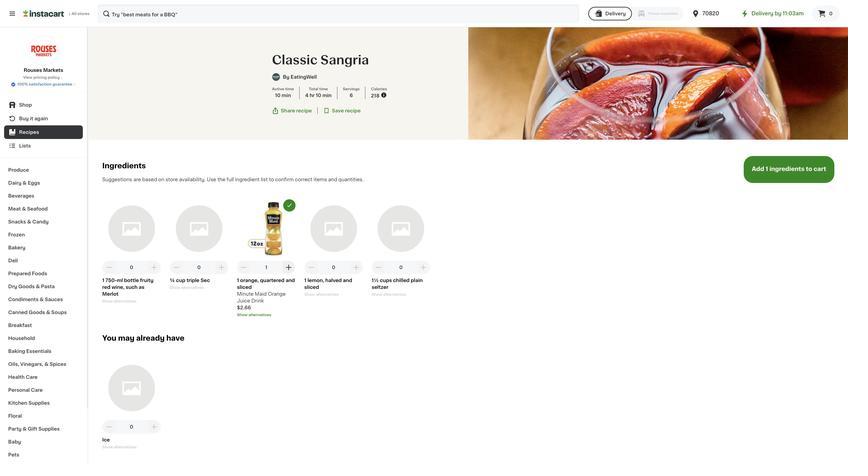 Task type: locate. For each thing, give the bounding box(es) containing it.
1 horizontal spatial 10
[[316, 93, 322, 98]]

10 inside total time 4 hr 10 min
[[316, 93, 322, 98]]

servings 6
[[343, 87, 360, 98]]

canned goods & soups
[[8, 310, 67, 315]]

show inside 1½ cups chilled plain seltzer show alternatives
[[372, 293, 383, 297]]

recipe right save
[[345, 109, 361, 113]]

active time 10 min
[[272, 87, 294, 98]]

100% satisfaction guarantee
[[17, 83, 72, 86]]

already
[[136, 335, 165, 342]]

1 left orange,
[[237, 278, 239, 283]]

add 1 ingredients to cart button
[[744, 156, 835, 183]]

&
[[23, 181, 27, 186], [22, 207, 26, 212], [27, 220, 31, 224], [36, 285, 40, 289], [40, 298, 44, 302], [46, 310, 50, 315], [45, 362, 48, 367], [23, 427, 27, 432]]

by eatingwell
[[283, 75, 317, 79]]

store
[[166, 177, 178, 182]]

time for 10 min
[[285, 87, 294, 91]]

essentials
[[26, 349, 51, 354]]

time inside "active time 10 min"
[[285, 87, 294, 91]]

have
[[166, 335, 185, 342]]

0 horizontal spatial time
[[285, 87, 294, 91]]

and for quartered
[[286, 278, 295, 283]]

unselect item image
[[287, 203, 293, 209]]

time for 4 hr 10 min
[[320, 87, 328, 91]]

care down health care link
[[31, 388, 43, 393]]

you may already have
[[102, 335, 185, 342]]

beverages link
[[4, 190, 83, 203]]

1 inside 1 lemon, halved and sliced show alternatives
[[305, 278, 307, 283]]

to
[[807, 167, 813, 172], [269, 177, 274, 182]]

time right the "active"
[[285, 87, 294, 91]]

10 right hr
[[316, 93, 322, 98]]

goods for canned
[[29, 310, 45, 315]]

show down ice
[[102, 446, 113, 450]]

1 for 1 750-ml bottle fruity red wine, such as merlot show alternatives
[[102, 278, 104, 283]]

Search field
[[98, 5, 579, 23]]

2 10 from the left
[[316, 93, 322, 98]]

recipe for save recipe
[[345, 109, 361, 113]]

& left candy
[[27, 220, 31, 224]]

lists
[[19, 144, 31, 148]]

policy
[[48, 76, 60, 79]]

again
[[34, 116, 48, 121]]

oils,
[[8, 362, 19, 367]]

1 horizontal spatial min
[[323, 93, 332, 98]]

10 inside "active time 10 min"
[[275, 93, 281, 98]]

you
[[102, 335, 117, 342]]

& left eggs
[[23, 181, 27, 186]]

increment quantity image for triple
[[218, 264, 226, 272]]

2 min from the left
[[323, 93, 332, 98]]

None search field
[[98, 4, 580, 23]]

view pricing policy
[[23, 76, 60, 79]]

10 down the "active"
[[275, 93, 281, 98]]

classic sangria image
[[469, 27, 849, 140]]

ice show alternatives
[[102, 438, 137, 450]]

increment quantity image
[[352, 264, 361, 272], [420, 264, 428, 272]]

1½ cups chilled plain seltzer show alternatives
[[372, 278, 423, 297]]

1 for 1 lemon, halved and sliced show alternatives
[[305, 278, 307, 283]]

orange
[[268, 292, 286, 297]]

use
[[207, 177, 216, 182]]

shop link
[[4, 98, 83, 112]]

1 up red
[[102, 278, 104, 283]]

share recipe
[[281, 109, 312, 113]]

to right list
[[269, 177, 274, 182]]

sliced for orange,
[[237, 285, 252, 290]]

are
[[134, 177, 141, 182]]

care down vinegars,
[[26, 375, 38, 380]]

and inside 1 orange, quartered and sliced minute maid orange juice drink $2.66 show alternatives
[[286, 278, 295, 283]]

health care
[[8, 375, 38, 380]]

all
[[72, 12, 77, 16]]

and right items
[[328, 177, 338, 182]]

0
[[830, 11, 833, 16], [130, 265, 133, 270], [197, 265, 201, 270], [332, 265, 336, 270], [400, 265, 403, 270], [130, 425, 133, 430]]

2 time from the left
[[320, 87, 328, 91]]

goods down condiments & sauces
[[29, 310, 45, 315]]

eggs
[[28, 181, 40, 186]]

goods down prepared foods on the bottom left of the page
[[18, 285, 35, 289]]

2 increment quantity image from the left
[[420, 264, 428, 272]]

delivery button
[[589, 7, 633, 20]]

delivery inside button
[[606, 11, 626, 16]]

alternatives inside "1 750-ml bottle fruity red wine, such as merlot show alternatives"
[[114, 300, 137, 304]]

0 vertical spatial supplies
[[28, 401, 50, 406]]

1 horizontal spatial delivery
[[752, 11, 774, 16]]

show down merlot
[[102, 300, 113, 304]]

increment quantity image up "plain"
[[420, 264, 428, 272]]

& left sauces
[[40, 298, 44, 302]]

instacart logo image
[[23, 10, 64, 18]]

0 horizontal spatial delivery
[[606, 11, 626, 16]]

increment quantity image
[[150, 264, 158, 272], [218, 264, 226, 272], [285, 264, 293, 272], [150, 423, 158, 432]]

floral link
[[4, 410, 83, 423]]

classic
[[272, 54, 318, 66]]

prepared foods
[[8, 272, 47, 276]]

decrement quantity image
[[105, 264, 113, 272], [172, 264, 181, 272], [240, 264, 248, 272], [307, 264, 316, 272], [105, 423, 113, 432]]

& right meat
[[22, 207, 26, 212]]

and for halved
[[343, 278, 353, 283]]

eatingwell
[[291, 75, 317, 79]]

goods for dry
[[18, 285, 35, 289]]

1 horizontal spatial recipe
[[345, 109, 361, 113]]

decrement quantity image up ice
[[105, 423, 113, 432]]

care for personal care
[[31, 388, 43, 393]]

party & gift supplies link
[[4, 423, 83, 436]]

218
[[371, 93, 380, 98]]

show inside ice show alternatives
[[102, 446, 113, 450]]

min down the "active"
[[282, 93, 291, 98]]

rouses markets
[[24, 68, 63, 73]]

by
[[283, 75, 290, 79]]

and
[[328, 177, 338, 182], [286, 278, 295, 283], [343, 278, 353, 283]]

add 1 ingredients to cart
[[753, 167, 827, 172]]

1 increment quantity image from the left
[[352, 264, 361, 272]]

0 horizontal spatial sliced
[[237, 285, 252, 290]]

time right total
[[320, 87, 328, 91]]

pricing
[[33, 76, 47, 79]]

and right quartered
[[286, 278, 295, 283]]

decrement quantity image up lemon, on the left bottom of the page
[[307, 264, 316, 272]]

time inside total time 4 hr 10 min
[[320, 87, 328, 91]]

quantities.
[[339, 177, 364, 182]]

supplies down floral link
[[38, 427, 60, 432]]

2 recipe from the left
[[345, 109, 361, 113]]

0 vertical spatial care
[[26, 375, 38, 380]]

1 vertical spatial goods
[[29, 310, 45, 315]]

show down $2.66
[[237, 313, 248, 317]]

& left 'spices'
[[45, 362, 48, 367]]

0 vertical spatial goods
[[18, 285, 35, 289]]

supplies inside 'link'
[[28, 401, 50, 406]]

beverages
[[8, 194, 34, 199]]

product group containing 1
[[237, 200, 296, 318]]

juice
[[237, 299, 250, 304]]

1 vertical spatial care
[[31, 388, 43, 393]]

decrement quantity image for alternatives
[[172, 264, 181, 272]]

¾
[[170, 278, 175, 283]]

sliced inside 1 orange, quartered and sliced minute maid orange juice drink $2.66 show alternatives
[[237, 285, 252, 290]]

show down lemon, on the left bottom of the page
[[305, 293, 315, 297]]

0 inside 0 button
[[830, 11, 833, 16]]

0 vertical spatial to
[[807, 167, 813, 172]]

0 horizontal spatial recipe
[[297, 109, 312, 113]]

1 horizontal spatial time
[[320, 87, 328, 91]]

decrement quantity image
[[375, 264, 383, 272]]

1 up quartered
[[265, 265, 268, 270]]

alternatives inside ice show alternatives
[[114, 446, 137, 450]]

& left the soups at the left
[[46, 310, 50, 315]]

breakfast
[[8, 323, 32, 328]]

6
[[350, 93, 353, 98]]

1 right add
[[766, 167, 769, 172]]

candy
[[32, 220, 49, 224]]

0 horizontal spatial 10
[[275, 93, 281, 98]]

party & gift supplies
[[8, 427, 60, 432]]

1 10 from the left
[[275, 93, 281, 98]]

alternatives
[[181, 286, 204, 290], [316, 293, 339, 297], [384, 293, 406, 297], [114, 300, 137, 304], [249, 313, 272, 317], [114, 446, 137, 450]]

supplies down personal care link
[[28, 401, 50, 406]]

save recipe
[[332, 109, 361, 113]]

sangria
[[321, 54, 369, 66]]

decrement quantity image for show
[[307, 264, 316, 272]]

delivery for delivery by 11:03am
[[752, 11, 774, 16]]

total time 4 hr 10 min
[[305, 87, 332, 98]]

list
[[261, 177, 268, 182]]

2 sliced from the left
[[305, 285, 319, 290]]

1 time from the left
[[285, 87, 294, 91]]

increment quantity image left decrement quantity icon
[[352, 264, 361, 272]]

and inside 1 lemon, halved and sliced show alternatives
[[343, 278, 353, 283]]

sliced down lemon, on the left bottom of the page
[[305, 285, 319, 290]]

recipe down 4
[[297, 109, 312, 113]]

100% satisfaction guarantee button
[[11, 81, 76, 87]]

bakery link
[[4, 242, 83, 255]]

oils, vinegars, & spices link
[[4, 358, 83, 371]]

decrement quantity image up ¾
[[172, 264, 181, 272]]

lists link
[[4, 139, 83, 153]]

min right hr
[[323, 93, 332, 98]]

show down ¾
[[170, 286, 180, 290]]

to left cart
[[807, 167, 813, 172]]

decrement quantity image up "750-"
[[105, 264, 113, 272]]

1 left lemon, on the left bottom of the page
[[305, 278, 307, 283]]

0 horizontal spatial to
[[269, 177, 274, 182]]

show inside 1 lemon, halved and sliced show alternatives
[[305, 293, 315, 297]]

1 horizontal spatial to
[[807, 167, 813, 172]]

save recipe button
[[323, 108, 361, 114]]

1 inside 1 orange, quartered and sliced minute maid orange juice drink $2.66 show alternatives
[[237, 278, 239, 283]]

dairy
[[8, 181, 21, 186]]

delivery
[[752, 11, 774, 16], [606, 11, 626, 16]]

condiments & sauces link
[[4, 293, 83, 306]]

min
[[282, 93, 291, 98], [323, 93, 332, 98]]

1 inside "1 750-ml bottle fruity red wine, such as merlot show alternatives"
[[102, 278, 104, 283]]

recipe for share recipe
[[297, 109, 312, 113]]

sliced up minute
[[237, 285, 252, 290]]

$2.66
[[237, 306, 251, 310]]

0 horizontal spatial and
[[286, 278, 295, 283]]

wine,
[[112, 285, 125, 290]]

decrement quantity image up orange,
[[240, 264, 248, 272]]

1 750-ml bottle fruity red wine, such as merlot show alternatives
[[102, 278, 154, 304]]

product group
[[102, 200, 161, 305], [170, 200, 228, 291], [237, 200, 296, 318], [305, 200, 363, 298], [372, 200, 431, 298], [102, 359, 161, 451]]

1 min from the left
[[282, 93, 291, 98]]

10
[[275, 93, 281, 98], [316, 93, 322, 98]]

sliced inside 1 lemon, halved and sliced show alternatives
[[305, 285, 319, 290]]

1 horizontal spatial sliced
[[305, 285, 319, 290]]

1 for 1 orange, quartered and sliced minute maid orange juice drink $2.66 show alternatives
[[237, 278, 239, 283]]

1 horizontal spatial increment quantity image
[[420, 264, 428, 272]]

0 horizontal spatial increment quantity image
[[352, 264, 361, 272]]

sec
[[201, 278, 210, 283]]

show down seltzer in the left bottom of the page
[[372, 293, 383, 297]]

0 horizontal spatial min
[[282, 93, 291, 98]]

& left gift
[[23, 427, 27, 432]]

personal care link
[[4, 384, 83, 397]]

4
[[305, 93, 309, 98]]

2 horizontal spatial and
[[343, 278, 353, 283]]

1 recipe from the left
[[297, 109, 312, 113]]

rouses
[[24, 68, 42, 73]]

service type group
[[589, 7, 684, 20]]

and right halved
[[343, 278, 353, 283]]

oils, vinegars, & spices
[[8, 362, 66, 367]]

1 for 1
[[265, 265, 268, 270]]

sliced
[[237, 285, 252, 290], [305, 285, 319, 290]]

1 sliced from the left
[[237, 285, 252, 290]]



Task type: vqa. For each thing, say whether or not it's contained in the screenshot.
Pharmacy button
no



Task type: describe. For each thing, give the bounding box(es) containing it.
items
[[314, 177, 327, 182]]

baking essentials
[[8, 349, 51, 354]]

drink
[[252, 299, 264, 304]]

kitchen
[[8, 401, 27, 406]]

1 horizontal spatial and
[[328, 177, 338, 182]]

condiments
[[8, 298, 39, 302]]

sliced for lemon,
[[305, 285, 319, 290]]

increment quantity image for ml
[[150, 264, 158, 272]]

0 for seltzer
[[400, 265, 403, 270]]

frozen link
[[4, 229, 83, 242]]

total
[[309, 87, 319, 91]]

750-
[[105, 278, 117, 283]]

sauces
[[45, 298, 63, 302]]

bottle
[[124, 278, 139, 283]]

maid
[[255, 292, 267, 297]]

suggestions are based on store availability. use the full ingredient list to confirm correct items and quantities.
[[102, 177, 364, 182]]

fruity
[[140, 278, 154, 283]]

show alternatives button
[[237, 313, 296, 318]]

¾ cup triple sec show alternatives
[[170, 278, 210, 290]]

1 lemon, halved and sliced show alternatives
[[305, 278, 353, 297]]

dairy & eggs
[[8, 181, 40, 186]]

quartered
[[260, 278, 285, 283]]

soups
[[51, 310, 67, 315]]

chilled
[[393, 278, 410, 283]]

as
[[139, 285, 145, 290]]

ingredients
[[770, 167, 805, 172]]

on
[[158, 177, 165, 182]]

satisfaction
[[29, 83, 52, 86]]

snacks
[[8, 220, 26, 224]]

classic sangria
[[272, 54, 369, 66]]

rouses markets logo image
[[28, 35, 59, 66]]

household
[[8, 336, 35, 341]]

calories
[[371, 87, 387, 91]]

hr
[[310, 93, 315, 98]]

view pricing policy link
[[23, 75, 64, 81]]

increment quantity image inside product 'group'
[[285, 264, 293, 272]]

buy it again
[[19, 116, 48, 121]]

min inside "active time 10 min"
[[282, 93, 291, 98]]

may
[[118, 335, 135, 342]]

& inside 'link'
[[23, 181, 27, 186]]

0 for show
[[197, 265, 201, 270]]

decrement quantity image for red
[[105, 264, 113, 272]]

the
[[218, 177, 226, 182]]

seltzer
[[372, 285, 389, 290]]

personal care
[[8, 388, 43, 393]]

1 inside 'button'
[[766, 167, 769, 172]]

buy
[[19, 116, 29, 121]]

& left 'pasta'
[[36, 285, 40, 289]]

produce
[[8, 168, 29, 173]]

all stores
[[72, 12, 90, 16]]

share recipe button
[[272, 108, 312, 114]]

show inside ¾ cup triple sec show alternatives
[[170, 286, 180, 290]]

1 orange, quartered and sliced minute maid orange juice drink $2.66 show alternatives
[[237, 278, 295, 317]]

decrement quantity image inside product 'group'
[[240, 264, 248, 272]]

pets
[[8, 453, 19, 458]]

1 vertical spatial to
[[269, 177, 274, 182]]

halved
[[326, 278, 342, 283]]

delivery for delivery
[[606, 11, 626, 16]]

dry
[[8, 285, 17, 289]]

prepared foods link
[[4, 267, 83, 280]]

meat & seafood
[[8, 207, 48, 212]]

cart
[[814, 167, 827, 172]]

alternatives inside ¾ cup triple sec show alternatives
[[181, 286, 204, 290]]

recipes
[[19, 130, 39, 135]]

dry goods & pasta link
[[4, 280, 83, 293]]

canned
[[8, 310, 28, 315]]

stores
[[77, 12, 90, 16]]

frozen
[[8, 233, 25, 237]]

increment quantity image for plain
[[420, 264, 428, 272]]

0 for fruity
[[130, 265, 133, 270]]

70820
[[703, 11, 720, 16]]

& inside "link"
[[22, 207, 26, 212]]

personal
[[8, 388, 30, 393]]

alternatives inside 1 orange, quartered and sliced minute maid orange juice drink $2.66 show alternatives
[[249, 313, 272, 317]]

plain
[[411, 278, 423, 283]]

min inside total time 4 hr 10 min
[[323, 93, 332, 98]]

lemon,
[[308, 278, 325, 283]]

increment quantity image for and
[[352, 264, 361, 272]]

triple
[[187, 278, 200, 283]]

increment quantity image for alternatives
[[150, 423, 158, 432]]

gift
[[28, 427, 37, 432]]

dry goods & pasta
[[8, 285, 55, 289]]

70820 button
[[692, 4, 733, 23]]

care for health care
[[26, 375, 38, 380]]

add
[[753, 167, 765, 172]]

servings
[[343, 87, 360, 91]]

to inside 'button'
[[807, 167, 813, 172]]

recipes link
[[4, 126, 83, 139]]

seafood
[[27, 207, 48, 212]]

merlot
[[102, 292, 119, 297]]

full
[[227, 177, 234, 182]]

correct
[[295, 177, 313, 182]]

produce link
[[4, 164, 83, 177]]

show inside 1 orange, quartered and sliced minute maid orange juice drink $2.66 show alternatives
[[237, 313, 248, 317]]

alternatives inside 1 lemon, halved and sliced show alternatives
[[316, 293, 339, 297]]

confirm
[[275, 177, 294, 182]]

floral
[[8, 414, 22, 419]]

show inside "1 750-ml bottle fruity red wine, such as merlot show alternatives"
[[102, 300, 113, 304]]

alternatives inside 1½ cups chilled plain seltzer show alternatives
[[384, 293, 406, 297]]

0 for sliced
[[332, 265, 336, 270]]

party
[[8, 427, 22, 432]]

shop
[[19, 103, 32, 107]]

breakfast link
[[4, 319, 83, 332]]

cups
[[380, 278, 392, 283]]

spices
[[50, 362, 66, 367]]

baby link
[[4, 436, 83, 449]]

dairy & eggs link
[[4, 177, 83, 190]]

1 vertical spatial supplies
[[38, 427, 60, 432]]

availability.
[[179, 177, 206, 182]]



